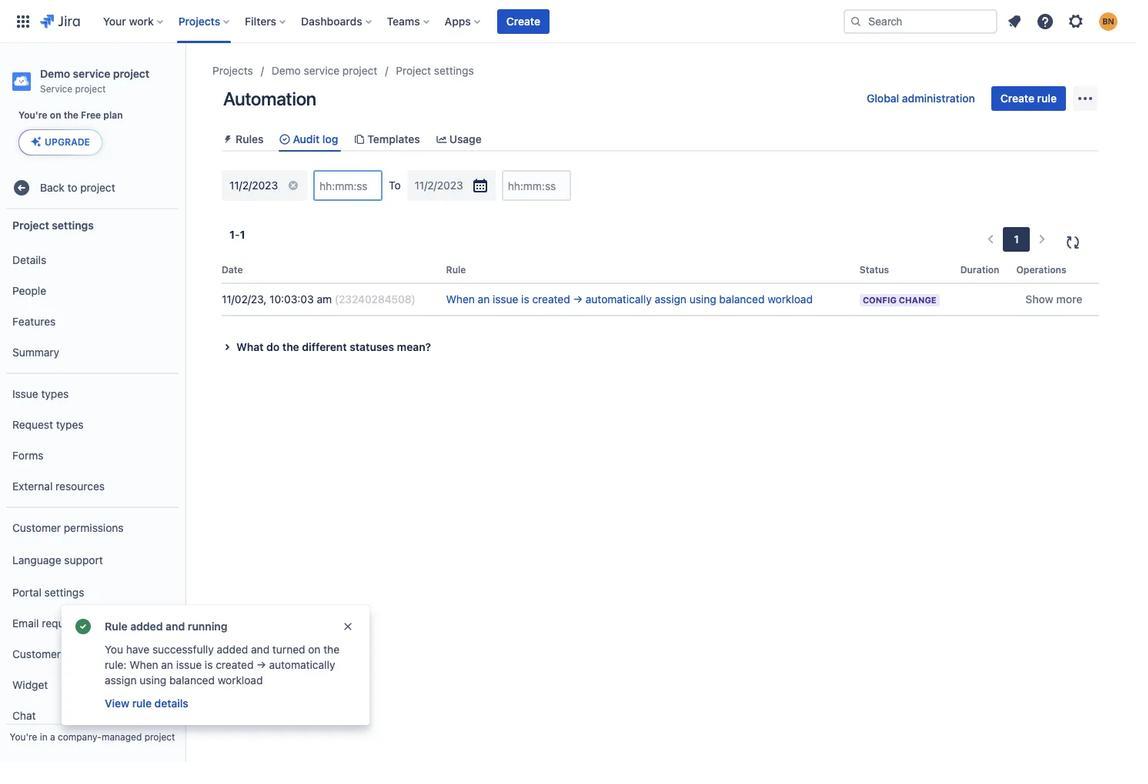 Task type: describe. For each thing, give the bounding box(es) containing it.
chat
[[12, 709, 36, 722]]

projects button
[[174, 9, 236, 33]]

settings for demo service project
[[434, 64, 474, 77]]

when an issue is created → automatically assign using balanced workload
[[446, 293, 813, 306]]

1 - 1
[[229, 228, 245, 241]]

external
[[12, 479, 53, 492]]

mean?
[[397, 340, 431, 353]]

types for request types
[[56, 418, 84, 431]]

the for free
[[64, 109, 78, 121]]

teams button
[[382, 9, 435, 33]]

automation
[[223, 88, 316, 109]]

back to project link
[[6, 172, 179, 203]]

to
[[389, 179, 401, 192]]

clear image
[[287, 179, 299, 192]]

log
[[322, 132, 338, 145]]

customer permissions
[[12, 521, 124, 534]]

what
[[236, 340, 264, 353]]

upgrade button
[[19, 130, 102, 155]]

support
[[64, 553, 103, 566]]

create rule button
[[991, 86, 1066, 111]]

help image
[[1036, 12, 1054, 30]]

customer for customer permissions
[[12, 521, 61, 534]]

apps
[[445, 14, 471, 27]]

config change
[[863, 295, 937, 305]]

audit log
[[293, 132, 338, 145]]

projects for projects link
[[212, 64, 253, 77]]

external resources link
[[6, 471, 179, 502]]

chat link
[[6, 700, 179, 731]]

show more button
[[1016, 287, 1092, 312]]

the inside you have successfully added and turned on the rule: when an issue is created → automatically assign using balanced workload
[[323, 643, 340, 656]]

to
[[67, 181, 77, 194]]

1 horizontal spatial issue
[[493, 293, 518, 306]]

workload inside you have successfully added and turned on the rule: when an issue is created → automatically assign using balanced workload
[[218, 673, 263, 687]]

on inside you have successfully added and turned on the rule: when an issue is created → automatically assign using balanced workload
[[308, 643, 321, 656]]

features
[[12, 314, 56, 328]]

forms
[[12, 448, 44, 462]]

back to project
[[40, 181, 115, 194]]

using inside you have successfully added and turned on the rule: when an issue is created → automatically assign using balanced workload
[[140, 673, 166, 687]]

demo service project service project
[[40, 67, 150, 95]]

project up free
[[75, 83, 106, 95]]

success image
[[74, 617, 92, 636]]

created inside you have successfully added and turned on the rule: when an issue is created → automatically assign using balanced workload
[[216, 658, 254, 671]]

1 11/2/2023 from the left
[[229, 179, 278, 192]]

expand image
[[218, 338, 236, 357]]

view
[[105, 697, 129, 710]]

0 vertical spatial balanced
[[719, 293, 765, 306]]

global
[[867, 92, 899, 105]]

group containing issue types
[[6, 373, 179, 506]]

your work button
[[98, 9, 169, 33]]

(23240284508)
[[335, 293, 415, 306]]

10:03:03
[[269, 293, 314, 306]]

details
[[154, 697, 188, 710]]

company-
[[58, 731, 102, 743]]

is inside you have successfully added and turned on the rule: when an issue is created → automatically assign using balanced workload
[[205, 658, 213, 671]]

you're for you're on the free plan
[[18, 109, 47, 121]]

different
[[302, 340, 347, 353]]

→ inside you have successfully added and turned on the rule: when an issue is created → automatically assign using balanced workload
[[256, 658, 266, 671]]

sidebar navigation image
[[168, 62, 202, 92]]

operations
[[1016, 264, 1066, 276]]

date
[[222, 264, 243, 276]]

demo for demo service project
[[272, 64, 301, 77]]

features link
[[6, 306, 179, 337]]

notifications
[[64, 647, 125, 660]]

audit
[[293, 132, 320, 145]]

create button
[[497, 9, 550, 33]]

config
[[863, 295, 897, 305]]

11/02/23, 10:03:03 am (23240284508)
[[222, 293, 415, 306]]

managed
[[102, 731, 142, 743]]

back
[[40, 181, 64, 194]]

0 vertical spatial project
[[396, 64, 431, 77]]

balanced inside you have successfully added and turned on the rule: when an issue is created → automatically assign using balanced workload
[[169, 673, 215, 687]]

1 horizontal spatial created
[[532, 293, 570, 306]]

notifications image
[[1005, 12, 1024, 30]]

create rule
[[1001, 92, 1057, 105]]

what do the different statuses mean?
[[236, 340, 431, 353]]

1 vertical spatial settings
[[52, 218, 94, 231]]

demo service project
[[272, 64, 377, 77]]

portal settings link
[[6, 577, 179, 608]]

do
[[266, 340, 280, 353]]

actions image
[[1076, 89, 1095, 108]]

1 horizontal spatial workload
[[768, 293, 813, 306]]

settings for language support
[[44, 585, 84, 599]]

you're for you're in a company-managed project
[[10, 731, 37, 743]]

11/02/23,
[[222, 293, 267, 306]]

dashboards
[[301, 14, 362, 27]]

an inside you have successfully added and turned on the rule: when an issue is created → automatically assign using balanced workload
[[161, 658, 173, 671]]

service
[[40, 83, 72, 95]]

project settings link
[[396, 62, 474, 80]]

banner containing your work
[[0, 0, 1136, 43]]

project down the details
[[144, 731, 175, 743]]

successfully
[[152, 643, 214, 656]]

1 hh:mm:ss field from the left
[[315, 172, 381, 199]]

1 horizontal spatial using
[[689, 293, 716, 306]]

when an issue is created → automatically assign using balanced workload link
[[446, 293, 813, 306]]

external resources
[[12, 479, 105, 492]]

0 horizontal spatial on
[[50, 109, 61, 121]]

view rule details button
[[103, 694, 190, 713]]

1 horizontal spatial →
[[573, 293, 583, 306]]

types for issue types
[[41, 387, 69, 400]]

widget link
[[6, 670, 179, 700]]

free
[[81, 109, 101, 121]]

templates
[[367, 132, 420, 145]]

0 vertical spatial automatically
[[586, 293, 652, 306]]

duration
[[960, 264, 999, 276]]

filters button
[[240, 9, 292, 33]]

your work
[[103, 14, 154, 27]]

a
[[50, 731, 55, 743]]

0 vertical spatial and
[[166, 620, 185, 633]]

work
[[129, 14, 154, 27]]

you're on the free plan
[[18, 109, 123, 121]]

the for different
[[282, 340, 299, 353]]

language support
[[12, 553, 103, 566]]

demo for demo service project service project
[[40, 67, 70, 80]]

1 horizontal spatial when
[[446, 293, 475, 306]]

usage
[[449, 132, 482, 145]]

portal settings
[[12, 585, 84, 599]]

details link
[[6, 245, 179, 276]]



Task type: vqa. For each thing, say whether or not it's contained in the screenshot.
The "1 - 1"
yes



Task type: locate. For each thing, give the bounding box(es) containing it.
0 horizontal spatial using
[[140, 673, 166, 687]]

issue inside you have successfully added and turned on the rule: when an issue is created → automatically assign using balanced workload
[[176, 658, 202, 671]]

global administration link
[[857, 86, 984, 111]]

1 button
[[1003, 227, 1030, 252]]

1 group from the top
[[6, 240, 179, 373]]

rule
[[446, 264, 466, 276], [105, 620, 127, 633]]

email
[[12, 616, 39, 629]]

projects right work
[[178, 14, 220, 27]]

added down the running
[[217, 643, 248, 656]]

change
[[899, 295, 937, 305]]

create inside button
[[1001, 92, 1034, 105]]

2 vertical spatial settings
[[44, 585, 84, 599]]

types
[[41, 387, 69, 400], [56, 418, 84, 431]]

on down service on the left top
[[50, 109, 61, 121]]

demo up automation
[[272, 64, 301, 77]]

project for back to project
[[80, 181, 115, 194]]

11/2/2023 right the to
[[415, 179, 463, 192]]

0 vertical spatial you're
[[18, 109, 47, 121]]

project inside 'demo service project' link
[[342, 64, 377, 77]]

0 horizontal spatial issue
[[176, 658, 202, 671]]

appswitcher icon image
[[14, 12, 32, 30]]

0 horizontal spatial and
[[166, 620, 185, 633]]

11/2/2023 left clear image
[[229, 179, 278, 192]]

demo inside demo service project service project
[[40, 67, 70, 80]]

what do the different statuses mean? button
[[218, 338, 1099, 357]]

1 vertical spatial an
[[161, 658, 173, 671]]

1 vertical spatial rule
[[132, 697, 152, 710]]

the right the do
[[282, 340, 299, 353]]

None text field
[[229, 178, 232, 193]]

portal
[[12, 585, 41, 599]]

0 horizontal spatial 11/2/2023
[[229, 179, 278, 192]]

1 horizontal spatial create
[[1001, 92, 1034, 105]]

1 vertical spatial issue
[[176, 658, 202, 671]]

1 horizontal spatial an
[[478, 293, 490, 306]]

customer for customer notifications
[[12, 647, 61, 660]]

tab list containing rules
[[216, 126, 1105, 152]]

create left actions icon
[[1001, 92, 1034, 105]]

using up what do the different statuses mean? dropdown button
[[689, 293, 716, 306]]

automatically down turned
[[269, 658, 335, 671]]

added
[[130, 620, 163, 633], [217, 643, 248, 656]]

workload
[[768, 293, 813, 306], [218, 673, 263, 687]]

1 vertical spatial →
[[256, 658, 266, 671]]

and left turned
[[251, 643, 270, 656]]

1 vertical spatial you're
[[10, 731, 37, 743]]

0 horizontal spatial rule
[[132, 697, 152, 710]]

search image
[[850, 15, 862, 27]]

0 horizontal spatial rule
[[105, 620, 127, 633]]

0 vertical spatial create
[[506, 14, 540, 27]]

in
[[40, 731, 47, 743]]

1 vertical spatial when
[[129, 658, 158, 671]]

1 horizontal spatial balanced
[[719, 293, 765, 306]]

0 vertical spatial workload
[[768, 293, 813, 306]]

teams
[[387, 14, 420, 27]]

rule for rule
[[446, 264, 466, 276]]

project right to
[[80, 181, 115, 194]]

automatically up what do the different statuses mean? dropdown button
[[586, 293, 652, 306]]

1 for 1 - 1
[[229, 228, 235, 241]]

1 vertical spatial project
[[12, 218, 49, 231]]

0 horizontal spatial project
[[12, 218, 49, 231]]

email requests link
[[6, 608, 179, 639]]

0 horizontal spatial assign
[[105, 673, 137, 687]]

1 horizontal spatial project
[[396, 64, 431, 77]]

customer notifications
[[12, 647, 125, 660]]

the left free
[[64, 109, 78, 121]]

when
[[446, 293, 475, 306], [129, 658, 158, 671]]

types right issue
[[41, 387, 69, 400]]

0 horizontal spatial the
[[64, 109, 78, 121]]

2 customer from the top
[[12, 647, 61, 660]]

0 horizontal spatial automatically
[[269, 658, 335, 671]]

0 vertical spatial projects
[[178, 14, 220, 27]]

assign up what do the different statuses mean? dropdown button
[[655, 293, 687, 306]]

→
[[573, 293, 583, 306], [256, 658, 266, 671]]

request
[[12, 418, 53, 431]]

0 vertical spatial customer
[[12, 521, 61, 534]]

1 vertical spatial created
[[216, 658, 254, 671]]

2 hh:mm:ss field from the left
[[503, 172, 569, 199]]

1 for 1
[[1014, 233, 1019, 246]]

request types
[[12, 418, 84, 431]]

requests
[[42, 616, 85, 629]]

automatically inside you have successfully added and turned on the rule: when an issue is created → automatically assign using balanced workload
[[269, 658, 335, 671]]

2 vertical spatial the
[[323, 643, 340, 656]]

apps button
[[440, 9, 486, 33]]

1 vertical spatial customer
[[12, 647, 61, 660]]

0 horizontal spatial added
[[130, 620, 163, 633]]

you're down service on the left top
[[18, 109, 47, 121]]

pagination element
[[979, 227, 1054, 252]]

1 vertical spatial automatically
[[269, 658, 335, 671]]

1 horizontal spatial and
[[251, 643, 270, 656]]

1 horizontal spatial assign
[[655, 293, 687, 306]]

project up details
[[12, 218, 49, 231]]

email requests
[[12, 616, 85, 629]]

0 vertical spatial created
[[532, 293, 570, 306]]

group containing details
[[6, 240, 179, 373]]

customer up widget
[[12, 647, 61, 660]]

2 horizontal spatial the
[[323, 643, 340, 656]]

rule for rule added and running
[[105, 620, 127, 633]]

0 horizontal spatial create
[[506, 14, 540, 27]]

group containing customer permissions
[[6, 506, 179, 762]]

global administration
[[867, 92, 975, 105]]

project
[[396, 64, 431, 77], [12, 218, 49, 231]]

the right turned
[[323, 643, 340, 656]]

automatically
[[586, 293, 652, 306], [269, 658, 335, 671]]

project settings down primary element at the top of the page
[[396, 64, 474, 77]]

0 vertical spatial on
[[50, 109, 61, 121]]

0 vertical spatial when
[[446, 293, 475, 306]]

settings up requests
[[44, 585, 84, 599]]

templates image
[[354, 133, 366, 145]]

rule right "view"
[[132, 697, 152, 710]]

0 horizontal spatial 1
[[229, 228, 235, 241]]

1 horizontal spatial 1
[[240, 228, 245, 241]]

using up view rule details
[[140, 673, 166, 687]]

Search field
[[844, 9, 998, 33]]

0 vertical spatial rule
[[446, 264, 466, 276]]

project settings down back
[[12, 218, 94, 231]]

1 vertical spatial assign
[[105, 673, 137, 687]]

customer up language
[[12, 521, 61, 534]]

projects inside dropdown button
[[178, 14, 220, 27]]

assign
[[655, 293, 687, 306], [105, 673, 137, 687]]

1 horizontal spatial project settings
[[396, 64, 474, 77]]

service inside 'demo service project' link
[[304, 64, 340, 77]]

filters
[[245, 14, 276, 27]]

0 horizontal spatial →
[[256, 658, 266, 671]]

banner
[[0, 0, 1136, 43]]

hh:mm:ss field
[[315, 172, 381, 199], [503, 172, 569, 199]]

jira image
[[40, 12, 80, 30], [40, 12, 80, 30]]

dashboards button
[[296, 9, 378, 33]]

0 vertical spatial assign
[[655, 293, 687, 306]]

statuses
[[350, 340, 394, 353]]

rule:
[[105, 658, 127, 671]]

service for demo service project
[[304, 64, 340, 77]]

0 horizontal spatial created
[[216, 658, 254, 671]]

0 horizontal spatial workload
[[218, 673, 263, 687]]

2 11/2/2023 from the left
[[415, 179, 463, 192]]

customer
[[12, 521, 61, 534], [12, 647, 61, 660]]

1 horizontal spatial hh:mm:ss field
[[503, 172, 569, 199]]

plan
[[103, 109, 123, 121]]

0 vertical spatial settings
[[434, 64, 474, 77]]

1 horizontal spatial added
[[217, 643, 248, 656]]

service inside demo service project service project
[[73, 67, 110, 80]]

1 vertical spatial create
[[1001, 92, 1034, 105]]

balanced
[[719, 293, 765, 306], [169, 673, 215, 687]]

permissions
[[64, 521, 124, 534]]

0 horizontal spatial is
[[205, 658, 213, 671]]

your profile and settings image
[[1099, 12, 1118, 30]]

0 vertical spatial is
[[521, 293, 529, 306]]

created
[[532, 293, 570, 306], [216, 658, 254, 671]]

1 vertical spatial types
[[56, 418, 84, 431]]

tab list
[[216, 126, 1105, 152]]

show more
[[1026, 293, 1082, 306]]

people
[[12, 284, 46, 297]]

dismiss image
[[342, 620, 354, 633]]

assign inside you have successfully added and turned on the rule: when an issue is created → automatically assign using balanced workload
[[105, 673, 137, 687]]

turned
[[272, 643, 305, 656]]

widget
[[12, 678, 48, 691]]

language support link
[[6, 543, 179, 577]]

1 horizontal spatial rule
[[1037, 92, 1057, 105]]

your
[[103, 14, 126, 27]]

issue types link
[[6, 379, 179, 409]]

rules
[[236, 132, 264, 145]]

1 horizontal spatial on
[[308, 643, 321, 656]]

you have successfully added and turned on the rule: when an issue is created → automatically assign using balanced workload
[[105, 643, 340, 687]]

added up 'have'
[[130, 620, 163, 633]]

show
[[1026, 293, 1054, 306]]

you're left in
[[10, 731, 37, 743]]

1 horizontal spatial the
[[282, 340, 299, 353]]

0 vertical spatial using
[[689, 293, 716, 306]]

projects
[[178, 14, 220, 27], [212, 64, 253, 77]]

settings
[[434, 64, 474, 77], [52, 218, 94, 231], [44, 585, 84, 599]]

customer notifications link
[[6, 639, 179, 670]]

running
[[188, 620, 227, 633]]

service down dashboards
[[304, 64, 340, 77]]

you
[[105, 643, 123, 656]]

3 group from the top
[[6, 506, 179, 762]]

rule for create
[[1037, 92, 1057, 105]]

-
[[235, 228, 240, 241]]

resources
[[56, 479, 105, 492]]

project for demo service project
[[342, 64, 377, 77]]

when inside you have successfully added and turned on the rule: when an issue is created → automatically assign using balanced workload
[[129, 658, 158, 671]]

1 vertical spatial balanced
[[169, 673, 215, 687]]

summary
[[12, 345, 59, 358]]

0 horizontal spatial service
[[73, 67, 110, 80]]

project inside back to project 'link'
[[80, 181, 115, 194]]

am
[[317, 293, 332, 306]]

is
[[521, 293, 529, 306], [205, 658, 213, 671]]

0 horizontal spatial an
[[161, 658, 173, 671]]

0 vertical spatial added
[[130, 620, 163, 633]]

1 horizontal spatial rule
[[446, 264, 466, 276]]

create right apps dropdown button
[[506, 14, 540, 27]]

project up plan
[[113, 67, 150, 80]]

types inside issue types link
[[41, 387, 69, 400]]

1 horizontal spatial service
[[304, 64, 340, 77]]

language
[[12, 553, 61, 566]]

the inside what do the different statuses mean? dropdown button
[[282, 340, 299, 353]]

usage image
[[435, 133, 448, 145]]

refresh log image
[[1064, 233, 1082, 252]]

assign down rule:
[[105, 673, 137, 687]]

on
[[50, 109, 61, 121], [308, 643, 321, 656]]

demo up service on the left top
[[40, 67, 70, 80]]

1 customer from the top
[[12, 521, 61, 534]]

0 vertical spatial rule
[[1037, 92, 1057, 105]]

1 horizontal spatial automatically
[[586, 293, 652, 306]]

1 vertical spatial using
[[140, 673, 166, 687]]

settings down apps
[[434, 64, 474, 77]]

create for create rule
[[1001, 92, 1034, 105]]

project down dashboards dropdown button
[[342, 64, 377, 77]]

2 group from the top
[[6, 373, 179, 506]]

projects up automation
[[212, 64, 253, 77]]

and up successfully
[[166, 620, 185, 633]]

create inside button
[[506, 14, 540, 27]]

service up free
[[73, 67, 110, 80]]

rules image
[[222, 133, 234, 145]]

0 vertical spatial an
[[478, 293, 490, 306]]

status
[[860, 264, 889, 276]]

0 horizontal spatial when
[[129, 658, 158, 671]]

an
[[478, 293, 490, 306], [161, 658, 173, 671]]

rule
[[1037, 92, 1057, 105], [132, 697, 152, 710]]

project for demo service project service project
[[113, 67, 150, 80]]

and inside you have successfully added and turned on the rule: when an issue is created → automatically assign using balanced workload
[[251, 643, 270, 656]]

1 vertical spatial added
[[217, 643, 248, 656]]

rule for view
[[132, 697, 152, 710]]

0 vertical spatial project settings
[[396, 64, 474, 77]]

1 inside 1 button
[[1014, 233, 1019, 246]]

0 horizontal spatial balanced
[[169, 673, 215, 687]]

and
[[166, 620, 185, 633], [251, 643, 270, 656]]

1 horizontal spatial is
[[521, 293, 529, 306]]

types right request on the left bottom of the page
[[56, 418, 84, 431]]

1 vertical spatial project settings
[[12, 218, 94, 231]]

on right turned
[[308, 643, 321, 656]]

service for demo service project service project
[[73, 67, 110, 80]]

1 vertical spatial and
[[251, 643, 270, 656]]

1 vertical spatial rule
[[105, 620, 127, 633]]

added inside you have successfully added and turned on the rule: when an issue is created → automatically assign using balanced workload
[[217, 643, 248, 656]]

project down teams popup button
[[396, 64, 431, 77]]

administration
[[902, 92, 975, 105]]

types inside request types link
[[56, 418, 84, 431]]

0 vertical spatial the
[[64, 109, 78, 121]]

upgrade
[[45, 136, 90, 148]]

0 horizontal spatial demo
[[40, 67, 70, 80]]

0 horizontal spatial hh:mm:ss field
[[315, 172, 381, 199]]

create
[[506, 14, 540, 27], [1001, 92, 1034, 105]]

projects for projects dropdown button
[[178, 14, 220, 27]]

audit log image
[[279, 133, 291, 145]]

settings image
[[1067, 12, 1085, 30]]

settings down to
[[52, 218, 94, 231]]

have
[[126, 643, 149, 656]]

forms link
[[6, 440, 179, 471]]

request types link
[[6, 409, 179, 440]]

using
[[689, 293, 716, 306], [140, 673, 166, 687]]

None text field
[[415, 178, 417, 193]]

rule left actions icon
[[1037, 92, 1057, 105]]

more
[[1056, 293, 1082, 306]]

summary link
[[6, 337, 179, 368]]

primary element
[[9, 0, 844, 43]]

group
[[6, 240, 179, 373], [6, 373, 179, 506], [6, 506, 179, 762]]

0 vertical spatial types
[[41, 387, 69, 400]]

you're in a company-managed project
[[10, 731, 175, 743]]

1 horizontal spatial 11/2/2023
[[415, 179, 463, 192]]

0 vertical spatial →
[[573, 293, 583, 306]]

1 horizontal spatial demo
[[272, 64, 301, 77]]

customer permissions link
[[6, 513, 179, 543]]

project settings
[[396, 64, 474, 77], [12, 218, 94, 231]]

2 horizontal spatial 1
[[1014, 233, 1019, 246]]

create for create
[[506, 14, 540, 27]]

1 vertical spatial on
[[308, 643, 321, 656]]

1 vertical spatial projects
[[212, 64, 253, 77]]

1 vertical spatial the
[[282, 340, 299, 353]]

0 vertical spatial issue
[[493, 293, 518, 306]]



